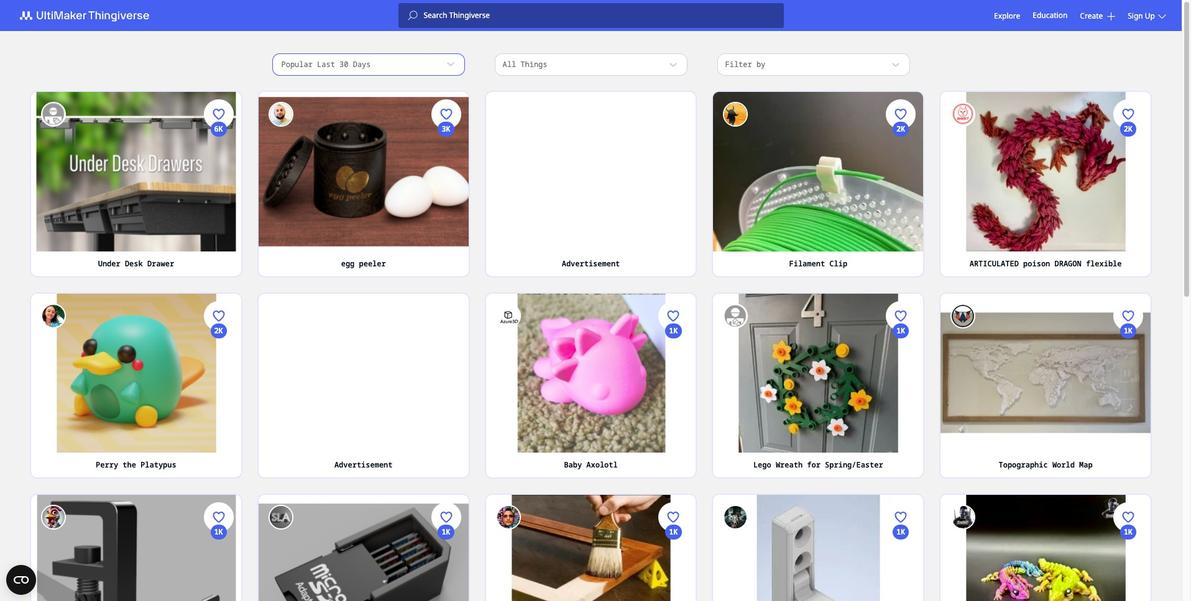 Task type: locate. For each thing, give the bounding box(es) containing it.
14
[[214, 433, 223, 443], [896, 433, 905, 443]]

perry the platypus
[[96, 460, 176, 471]]

search control image
[[408, 11, 417, 21]]

Search Thingiverse text field
[[417, 11, 784, 21]]

open widget image
[[6, 566, 36, 596]]

thumbnail representing lego wreath for spring/easter image
[[713, 294, 923, 453]]

lego
[[753, 460, 771, 471]]

sign up button
[[1128, 10, 1169, 21]]

topographic world map link
[[941, 453, 1151, 478]]

avatar image for thumbnail representing topographic world map
[[951, 304, 976, 329]]

0 vertical spatial advertisement
[[562, 258, 620, 269]]

education link
[[1033, 9, 1068, 22]]

3k
[[442, 124, 451, 134]]

perry
[[96, 460, 118, 471]]

filter by button
[[717, 53, 910, 76]]

2k for 9
[[1124, 124, 1133, 134]]

avatar image for thumbnail representing filament clip
[[723, 102, 748, 127]]

14 down 789
[[214, 433, 223, 443]]

671
[[1122, 581, 1135, 591]]

2k for 8
[[896, 124, 905, 134]]

1k
[[442, 177, 451, 188], [896, 177, 905, 188], [1124, 177, 1133, 188], [669, 325, 678, 336], [896, 325, 905, 336], [1124, 325, 1133, 336], [214, 527, 223, 538], [442, 527, 451, 538], [669, 527, 678, 538], [896, 527, 905, 538], [1124, 527, 1133, 538]]

avatar image for thumbnail representing foldable wall hook 2024 (print in place)
[[723, 505, 748, 530]]

thumbnail representing perry the platypus image
[[31, 294, 241, 453]]

1 horizontal spatial advertisement
[[562, 258, 620, 269]]

filter
[[725, 59, 752, 70]]

789
[[212, 379, 225, 390]]

0 horizontal spatial 2k
[[214, 325, 223, 336]]

thumbnail representing filament clip image
[[713, 92, 923, 251]]

create
[[1080, 10, 1103, 21]]

avatar image
[[41, 102, 66, 127], [268, 102, 293, 127], [723, 102, 748, 127], [951, 102, 976, 127], [41, 304, 66, 329], [496, 304, 521, 329], [723, 304, 748, 329], [951, 304, 976, 329], [41, 505, 66, 530], [268, 505, 293, 530], [496, 505, 521, 530], [723, 505, 748, 530], [951, 505, 976, 530]]

popular last 30 days
[[281, 59, 371, 70]]

1k for thumbnail representing lego wreath for spring/easter
[[896, 325, 905, 336]]

egg peeler link
[[258, 251, 468, 276]]

1 14 from the left
[[214, 433, 223, 443]]

avatar image for thumbnail representing articulated poison dragon flexible
[[951, 102, 976, 127]]

922
[[894, 379, 908, 390]]

spring/easter
[[825, 460, 883, 471]]

0 horizontal spatial 14
[[214, 433, 223, 443]]

all
[[503, 59, 516, 70]]

0 horizontal spatial advertisement
[[334, 460, 393, 471]]

avatar image for thumbnail representing lego wreath for spring/easter
[[723, 304, 748, 329]]

1k for thumbnail representing sd card holder /ru
[[442, 527, 451, 538]]

4k
[[214, 177, 223, 188]]

articulated poison dragon flexible link
[[941, 251, 1151, 276]]

by
[[757, 59, 765, 70]]

baby
[[564, 460, 582, 471]]

thumbnail representing foldable wall hook 2024 (print in place) image
[[713, 495, 923, 602]]

under
[[98, 258, 120, 269]]

2k
[[896, 124, 905, 134], [1124, 124, 1133, 134], [214, 325, 223, 336]]

explore
[[994, 10, 1020, 21]]

clip
[[829, 258, 847, 269]]

2 horizontal spatial 2k
[[1124, 124, 1133, 134]]

sign up
[[1128, 10, 1155, 21]]

avatar image for thumbnail representing egg peeler
[[268, 102, 293, 127]]

36
[[442, 231, 451, 242]]

advertisement
[[562, 258, 620, 269], [334, 460, 393, 471]]

1 horizontal spatial 2k
[[896, 124, 905, 134]]

filament clip link
[[713, 251, 923, 276]]

sign
[[1128, 10, 1143, 21]]

filter by
[[725, 59, 765, 70]]

dragon
[[1055, 258, 1082, 269]]

2 14 from the left
[[896, 433, 905, 443]]

topographic world map
[[999, 460, 1093, 471]]

drawer
[[147, 258, 174, 269]]

6k
[[214, 124, 223, 134]]

thumbnail representing desk headphone holder - updated image
[[31, 495, 241, 602]]

map
[[1079, 460, 1093, 471]]

1k for thumbnail representing desk headphone holder - updated
[[214, 527, 223, 538]]

1k for thumbnail representing foldable wall hook 2024 (print in place)
[[896, 527, 905, 538]]

1 horizontal spatial 14
[[896, 433, 905, 443]]

topographic
[[999, 460, 1048, 471]]

poison
[[1023, 258, 1050, 269]]

filament
[[789, 258, 825, 269]]

articulated poison dragon flexible
[[970, 258, 1122, 269]]

14 down 922 at right
[[896, 433, 905, 443]]

avatar image for thumbnail representing perry the platypus at the left
[[41, 304, 66, 329]]

851
[[667, 379, 680, 390]]

thumbnail representing egg peeler image
[[258, 92, 468, 251]]

filament clip
[[789, 258, 847, 269]]

things
[[521, 59, 547, 70]]

avatar image for thumbnail representing baby axolotl
[[496, 304, 521, 329]]



Task type: describe. For each thing, give the bounding box(es) containing it.
egg
[[341, 258, 355, 269]]

under desk drawer link
[[31, 251, 241, 276]]

1k for thumbnail representing paint piramides
[[669, 527, 678, 538]]

under desk drawer
[[98, 258, 174, 269]]

axolotl
[[586, 460, 618, 471]]

egg peeler
[[341, 258, 386, 269]]

thumbnail representing paint piramides image
[[486, 495, 696, 602]]

1k for thumbnail representing baby axolotl
[[669, 325, 678, 336]]

flexible
[[1086, 258, 1122, 269]]

14 for lego wreath for spring/easter
[[896, 433, 905, 443]]

lego wreath for spring/easter
[[753, 460, 883, 471]]

platypus
[[141, 460, 176, 471]]

avatar image for thumbnail representing desk headphone holder - updated
[[41, 505, 66, 530]]

1k for thumbnail representing little grass dragon - articulated - print in place - flexi - no supports - fantasy
[[1124, 527, 1133, 538]]

articulated
[[970, 258, 1019, 269]]

desk
[[125, 258, 143, 269]]

thumbnail representing topographic world map image
[[941, 294, 1151, 453]]

peeler
[[359, 258, 386, 269]]

thumbnail representing under desk drawer image
[[31, 92, 241, 251]]

baby axolotl link
[[486, 453, 696, 478]]

thumbnail representing sd card holder /ru image
[[258, 495, 468, 602]]

create button
[[1080, 10, 1115, 21]]

avatar image for thumbnail representing under desk drawer
[[41, 102, 66, 127]]

thumbnail representing articulated poison dragon flexible image
[[941, 92, 1151, 251]]

the
[[123, 460, 136, 471]]

education
[[1033, 10, 1068, 21]]

up
[[1145, 10, 1155, 21]]

baby axolotl
[[564, 460, 618, 471]]

perry the platypus link
[[31, 453, 241, 478]]

30
[[339, 59, 348, 70]]

all things button
[[495, 53, 687, 76]]

14 for perry the platypus
[[214, 433, 223, 443]]

days
[[353, 59, 371, 70]]

1 vertical spatial advertisement
[[334, 460, 393, 471]]

lego wreath for spring/easter link
[[713, 453, 923, 478]]

explore button
[[994, 10, 1020, 21]]

54
[[214, 231, 223, 242]]

plusicon image
[[1107, 12, 1115, 20]]

717
[[439, 581, 453, 591]]

thumbnail representing little grass dragon - articulated - print in place - flexi - no supports - fantasy image
[[941, 495, 1151, 602]]

all things
[[503, 59, 547, 70]]

9
[[1126, 231, 1131, 242]]

advertisement element
[[498, 92, 684, 247]]

last
[[317, 59, 335, 70]]

35
[[1124, 433, 1133, 443]]

880
[[1122, 379, 1135, 390]]

avatar image for thumbnail representing little grass dragon - articulated - print in place - flexi - no supports - fantasy
[[951, 505, 976, 530]]

popular
[[281, 59, 313, 70]]

thumbnail representing baby axolotl image
[[486, 294, 696, 453]]

for
[[807, 460, 821, 471]]

avatar image for thumbnail representing paint piramides
[[496, 505, 521, 530]]

900
[[667, 581, 680, 591]]

avatar image for thumbnail representing sd card holder /ru
[[268, 505, 293, 530]]

world
[[1052, 460, 1075, 471]]

2k for 14
[[214, 325, 223, 336]]

1k for thumbnail representing topographic world map
[[1124, 325, 1133, 336]]

8
[[899, 231, 903, 242]]

wreath
[[776, 460, 803, 471]]

makerbot logo image
[[12, 8, 164, 23]]



Task type: vqa. For each thing, say whether or not it's contained in the screenshot.
the right 14
yes



